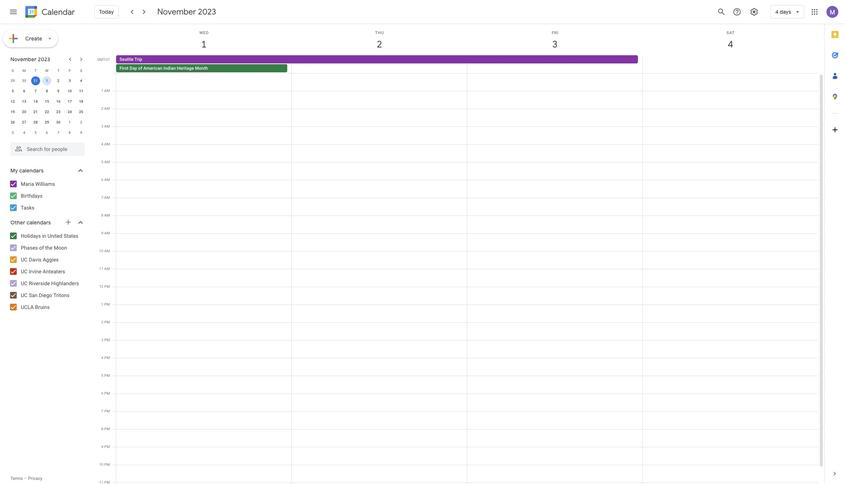 Task type: describe. For each thing, give the bounding box(es) containing it.
holidays
[[21, 233, 41, 239]]

4 for 4 pm
[[101, 356, 103, 360]]

ucla
[[21, 305, 34, 311]]

am for 4 am
[[104, 142, 110, 146]]

10 element
[[65, 87, 74, 96]]

sat
[[727, 30, 736, 35]]

17
[[68, 100, 72, 104]]

other calendars
[[10, 220, 51, 226]]

states
[[64, 233, 79, 239]]

7 for 7 am
[[101, 196, 103, 200]]

pm for 4 pm
[[104, 356, 110, 360]]

highlanders
[[51, 281, 79, 287]]

10 pm
[[99, 463, 110, 467]]

10 for 10 am
[[99, 249, 103, 253]]

–
[[24, 477, 27, 482]]

12 for 12
[[11, 100, 15, 104]]

1 vertical spatial 2023
[[38, 56, 50, 63]]

san
[[29, 293, 38, 299]]

thu
[[376, 30, 385, 35]]

am for 8 am
[[104, 214, 110, 218]]

1 link
[[196, 36, 213, 53]]

december 7 element
[[54, 129, 63, 137]]

12 element
[[8, 97, 17, 106]]

am for 1 am
[[104, 89, 110, 93]]

pm for 6 pm
[[104, 392, 110, 396]]

december 1 element
[[65, 118, 74, 127]]

30 for 30 element
[[56, 120, 61, 124]]

am for 5 am
[[104, 160, 110, 164]]

create
[[25, 35, 42, 42]]

6 for 6 am
[[101, 178, 103, 182]]

12 for 12 pm
[[99, 285, 103, 289]]

5 pm
[[101, 374, 110, 378]]

4 for december 4 element
[[23, 131, 25, 135]]

aggies
[[43, 257, 59, 263]]

row containing s
[[7, 65, 87, 76]]

settings menu image
[[750, 7, 759, 16]]

first
[[120, 66, 129, 71]]

maria williams
[[21, 181, 55, 187]]

2 for december 2 element
[[80, 120, 82, 124]]

pm for 10 pm
[[104, 463, 110, 467]]

2 for 2 am
[[101, 107, 103, 111]]

m
[[23, 69, 26, 73]]

4 days button
[[771, 3, 805, 21]]

9 for 9 am
[[101, 231, 103, 236]]

december 6 element
[[43, 129, 51, 137]]

2 pm
[[101, 321, 110, 325]]

wed
[[200, 30, 209, 35]]

10 for 10
[[68, 89, 72, 93]]

irvine
[[29, 269, 41, 275]]

phases of the moon
[[21, 245, 67, 251]]

am for 6 am
[[104, 178, 110, 182]]

2 inside thu 2
[[377, 38, 382, 51]]

30 for october 30 element
[[22, 79, 26, 83]]

31
[[33, 79, 38, 83]]

pm for 1 pm
[[104, 303, 110, 307]]

uc for uc davis aggies
[[21, 257, 28, 263]]

gmt-
[[97, 58, 106, 62]]

2 link
[[371, 36, 388, 53]]

holidays in united states
[[21, 233, 79, 239]]

davis
[[29, 257, 42, 263]]

8 for 8 pm
[[101, 428, 103, 432]]

7 pm
[[101, 410, 110, 414]]

12 pm
[[99, 285, 110, 289]]

6 am
[[101, 178, 110, 182]]

in
[[42, 233, 46, 239]]

8 down the 1 cell
[[46, 89, 48, 93]]

10 for 10 pm
[[99, 463, 103, 467]]

row containing 3
[[7, 128, 87, 138]]

11 for 11 am
[[99, 267, 103, 271]]

16
[[56, 100, 61, 104]]

3 down the f
[[69, 79, 71, 83]]

27
[[22, 120, 26, 124]]

25 element
[[77, 108, 86, 117]]

11 for 11
[[79, 89, 83, 93]]

2 am
[[101, 107, 110, 111]]

2 t from the left
[[57, 69, 60, 73]]

fri
[[552, 30, 559, 35]]

terms – privacy
[[10, 477, 42, 482]]

november 2023 grid
[[7, 65, 87, 138]]

9 for "december 9" element
[[80, 131, 82, 135]]

6 for december 6 element
[[46, 131, 48, 135]]

other calendars list
[[1, 230, 92, 314]]

my calendars
[[10, 168, 44, 174]]

fri 3
[[552, 30, 559, 51]]

create button
[[3, 30, 58, 48]]

maria
[[21, 181, 34, 187]]

pm for 8 pm
[[104, 428, 110, 432]]

8 pm
[[101, 428, 110, 432]]

6 for 6 pm
[[101, 392, 103, 396]]

9 for 9 pm
[[101, 445, 103, 450]]

1 inside cell
[[46, 79, 48, 83]]

Search for people text field
[[15, 143, 80, 156]]

seattle
[[120, 57, 134, 62]]

uc san diego tritons
[[21, 293, 70, 299]]

calendar heading
[[40, 7, 75, 17]]

october 31, today element
[[31, 77, 40, 85]]

privacy
[[28, 477, 42, 482]]

5 down october 29 element
[[12, 89, 14, 93]]

20 element
[[20, 108, 29, 117]]

3 inside fri 3
[[552, 38, 558, 51]]

23
[[56, 110, 61, 114]]

1 pm
[[101, 303, 110, 307]]

7 for 7 pm
[[101, 410, 103, 414]]

1 t from the left
[[34, 69, 37, 73]]

4 am
[[101, 142, 110, 146]]

december 3 element
[[8, 129, 17, 137]]

1 cell
[[41, 76, 53, 86]]

4 for 4 am
[[101, 142, 103, 146]]

december 2 element
[[77, 118, 86, 127]]

25
[[79, 110, 83, 114]]

15 element
[[43, 97, 51, 106]]

27 element
[[20, 118, 29, 127]]

18 element
[[77, 97, 86, 106]]

december 5 element
[[31, 129, 40, 137]]

october 30 element
[[20, 77, 29, 85]]

1 vertical spatial november
[[10, 56, 37, 63]]

4 up 11 element
[[80, 79, 82, 83]]

riverside
[[29, 281, 50, 287]]

am for 11 am
[[104, 267, 110, 271]]

my calendars button
[[1, 165, 92, 177]]

5 for 5 pm
[[101, 374, 103, 378]]

am for 7 am
[[104, 196, 110, 200]]

pm for 3 pm
[[104, 338, 110, 343]]

of inside 'other calendars' list
[[39, 245, 44, 251]]

december 4 element
[[20, 129, 29, 137]]

2 right the 1 cell
[[57, 79, 59, 83]]

29 element
[[43, 118, 51, 127]]

day
[[130, 66, 137, 71]]

december 9 element
[[77, 129, 86, 137]]

trip
[[135, 57, 142, 62]]

row containing seattle trip
[[113, 55, 825, 73]]

cell containing seattle trip
[[116, 55, 643, 73]]

8 for december 8 element
[[69, 131, 71, 135]]

diego
[[39, 293, 52, 299]]

3 am
[[101, 124, 110, 129]]

14 element
[[31, 97, 40, 106]]

am for 10 am
[[104, 249, 110, 253]]

9 am
[[101, 231, 110, 236]]

26
[[11, 120, 15, 124]]

9 pm
[[101, 445, 110, 450]]

28
[[33, 120, 38, 124]]

1 horizontal spatial november
[[157, 7, 196, 17]]

w
[[45, 69, 49, 73]]

privacy link
[[28, 477, 42, 482]]

grid containing 1
[[95, 24, 825, 485]]

1 horizontal spatial november 2023
[[157, 7, 216, 17]]

1 for 1 am
[[101, 89, 103, 93]]

sat 4
[[727, 30, 736, 51]]

7 down the october 31, today element
[[35, 89, 37, 93]]

terms link
[[10, 477, 23, 482]]

pm for 5 pm
[[104, 374, 110, 378]]

3 for december 3 element
[[12, 131, 14, 135]]



Task type: vqa. For each thing, say whether or not it's contained in the screenshot.
THE AM for 6 AM
yes



Task type: locate. For each thing, give the bounding box(es) containing it.
1 vertical spatial 30
[[56, 120, 61, 124]]

pm up 2 pm at the left of the page
[[104, 303, 110, 307]]

29 down '22' element
[[45, 120, 49, 124]]

5 inside december 5 element
[[35, 131, 37, 135]]

7 up the "8 am"
[[101, 196, 103, 200]]

10 am from the top
[[104, 249, 110, 253]]

grid
[[95, 24, 825, 485]]

am for 3 am
[[104, 124, 110, 129]]

f
[[69, 69, 71, 73]]

17 element
[[65, 97, 74, 106]]

8 for 8 am
[[101, 214, 103, 218]]

2 pm from the top
[[104, 303, 110, 307]]

3 for 3 am
[[101, 124, 103, 129]]

heritage
[[177, 66, 194, 71]]

pm up 7 pm
[[104, 392, 110, 396]]

4 am from the top
[[104, 142, 110, 146]]

0 horizontal spatial 11
[[79, 89, 83, 93]]

18
[[79, 100, 83, 104]]

9 up 10 pm
[[101, 445, 103, 450]]

0 horizontal spatial s
[[12, 69, 14, 73]]

birthdays
[[21, 193, 43, 199]]

row
[[113, 55, 825, 73], [7, 65, 87, 76], [113, 73, 819, 485], [7, 76, 87, 86], [7, 86, 87, 97], [7, 97, 87, 107], [7, 107, 87, 117], [7, 117, 87, 128], [7, 128, 87, 138]]

3 pm from the top
[[104, 321, 110, 325]]

12 inside november 2023 grid
[[11, 100, 15, 104]]

10 inside row group
[[68, 89, 72, 93]]

uc left irvine at the bottom left
[[21, 269, 28, 275]]

pm for 2 pm
[[104, 321, 110, 325]]

t left the f
[[57, 69, 60, 73]]

days
[[781, 9, 792, 15]]

tab list
[[826, 24, 846, 464]]

uc for uc san diego tritons
[[21, 293, 28, 299]]

24 element
[[65, 108, 74, 117]]

4 down sat
[[728, 38, 734, 51]]

5 down 4 am
[[101, 160, 103, 164]]

2023 up w on the left
[[38, 56, 50, 63]]

5 down 28 "element" at left top
[[35, 131, 37, 135]]

10 up the "11 am"
[[99, 249, 103, 253]]

1 horizontal spatial t
[[57, 69, 60, 73]]

30 element
[[54, 118, 63, 127]]

s up october 29 element
[[12, 69, 14, 73]]

1 horizontal spatial 2023
[[198, 7, 216, 17]]

8
[[46, 89, 48, 93], [69, 131, 71, 135], [101, 214, 103, 218], [101, 428, 103, 432]]

9 am from the top
[[104, 231, 110, 236]]

1 down w on the left
[[46, 79, 48, 83]]

row group containing 29
[[7, 76, 87, 138]]

0 vertical spatial of
[[138, 66, 142, 71]]

2 vertical spatial 10
[[99, 463, 103, 467]]

calendar element
[[24, 4, 75, 21]]

6 pm
[[101, 392, 110, 396]]

7 am from the top
[[104, 196, 110, 200]]

of left the
[[39, 245, 44, 251]]

07
[[106, 58, 110, 62]]

20
[[22, 110, 26, 114]]

calendars for my calendars
[[19, 168, 44, 174]]

22
[[45, 110, 49, 114]]

seattle trip button
[[116, 55, 639, 64]]

21 element
[[31, 108, 40, 117]]

am down 2 am
[[104, 124, 110, 129]]

row containing 12
[[7, 97, 87, 107]]

1 uc from the top
[[21, 257, 28, 263]]

6 down 29 element
[[46, 131, 48, 135]]

am up 12 pm
[[104, 267, 110, 271]]

uc irvine anteaters
[[21, 269, 65, 275]]

7 am
[[101, 196, 110, 200]]

0 horizontal spatial of
[[39, 245, 44, 251]]

11
[[79, 89, 83, 93], [99, 267, 103, 271]]

uc left davis
[[21, 257, 28, 263]]

26 element
[[8, 118, 17, 127]]

of inside seattle trip first day of american indian heritage month
[[138, 66, 142, 71]]

am up 6 am
[[104, 160, 110, 164]]

0 vertical spatial november
[[157, 7, 196, 17]]

12 down the "11 am"
[[99, 285, 103, 289]]

pm down 1 pm
[[104, 321, 110, 325]]

4 left days
[[776, 9, 779, 15]]

4 link
[[723, 36, 740, 53]]

1 horizontal spatial 12
[[99, 285, 103, 289]]

pm down 7 pm
[[104, 428, 110, 432]]

1 am from the top
[[104, 89, 110, 93]]

1 down 24 'element'
[[69, 120, 71, 124]]

10 up 17
[[68, 89, 72, 93]]

11 element
[[77, 87, 86, 96]]

4 days
[[776, 9, 792, 15]]

am
[[104, 89, 110, 93], [104, 107, 110, 111], [104, 124, 110, 129], [104, 142, 110, 146], [104, 160, 110, 164], [104, 178, 110, 182], [104, 196, 110, 200], [104, 214, 110, 218], [104, 231, 110, 236], [104, 249, 110, 253], [104, 267, 110, 271]]

pm up 5 pm
[[104, 356, 110, 360]]

pm down 2 pm at the left of the page
[[104, 338, 110, 343]]

5 am from the top
[[104, 160, 110, 164]]

2023
[[198, 7, 216, 17], [38, 56, 50, 63]]

30 down 23 'element'
[[56, 120, 61, 124]]

ucla bruins
[[21, 305, 50, 311]]

4 pm from the top
[[104, 338, 110, 343]]

first day of american indian heritage month button
[[116, 64, 287, 72]]

11 am
[[99, 267, 110, 271]]

4 for 4 days
[[776, 9, 779, 15]]

tritons
[[53, 293, 70, 299]]

4 uc from the top
[[21, 293, 28, 299]]

pm down 8 pm
[[104, 445, 110, 450]]

calendars up in
[[27, 220, 51, 226]]

0 vertical spatial november 2023
[[157, 7, 216, 17]]

1
[[201, 38, 206, 51], [46, 79, 48, 83], [101, 89, 103, 93], [69, 120, 71, 124], [101, 303, 103, 307]]

1 down 12 pm
[[101, 303, 103, 307]]

pm up 1 pm
[[104, 285, 110, 289]]

am up 7 am
[[104, 178, 110, 182]]

am for 9 am
[[104, 231, 110, 236]]

1 s from the left
[[12, 69, 14, 73]]

calendar
[[42, 7, 75, 17]]

3 am from the top
[[104, 124, 110, 129]]

0 vertical spatial 30
[[22, 79, 26, 83]]

american
[[143, 66, 163, 71]]

1 horizontal spatial of
[[138, 66, 142, 71]]

9 down december 2 element
[[80, 131, 82, 135]]

november
[[157, 7, 196, 17], [10, 56, 37, 63]]

3 for 3 pm
[[101, 338, 103, 343]]

cell
[[116, 55, 643, 73], [292, 55, 468, 73], [468, 55, 643, 73], [116, 73, 292, 485], [292, 73, 468, 485], [468, 73, 643, 485], [643, 73, 819, 485]]

7 down the 6 pm
[[101, 410, 103, 414]]

0 vertical spatial 12
[[11, 100, 15, 104]]

1 horizontal spatial 30
[[56, 120, 61, 124]]

4 up 5 pm
[[101, 356, 103, 360]]

28 element
[[31, 118, 40, 127]]

2 down 1 am
[[101, 107, 103, 111]]

10 pm from the top
[[104, 445, 110, 450]]

2 s from the left
[[80, 69, 82, 73]]

0 horizontal spatial 30
[[22, 79, 26, 83]]

am down 3 am
[[104, 142, 110, 146]]

1 pm from the top
[[104, 285, 110, 289]]

None search field
[[0, 140, 92, 156]]

0 horizontal spatial 12
[[11, 100, 15, 104]]

1 vertical spatial 12
[[99, 285, 103, 289]]

5 for 5 am
[[101, 160, 103, 164]]

7 down 30 element
[[57, 131, 59, 135]]

row containing 26
[[7, 117, 87, 128]]

11 am from the top
[[104, 267, 110, 271]]

8 down december 1 element in the left of the page
[[69, 131, 71, 135]]

10 am
[[99, 249, 110, 253]]

anteaters
[[43, 269, 65, 275]]

1 down wed at the left of the page
[[201, 38, 206, 51]]

today button
[[94, 3, 119, 21]]

24
[[68, 110, 72, 114]]

1 for december 1 element in the left of the page
[[69, 120, 71, 124]]

am for 2 am
[[104, 107, 110, 111]]

19
[[11, 110, 15, 114]]

november 2023
[[157, 7, 216, 17], [10, 56, 50, 63]]

8 pm from the top
[[104, 410, 110, 414]]

9 pm from the top
[[104, 428, 110, 432]]

month
[[195, 66, 208, 71]]

3 down 26 "element"
[[12, 131, 14, 135]]

1 vertical spatial november 2023
[[10, 56, 50, 63]]

7 pm from the top
[[104, 392, 110, 396]]

3 uc from the top
[[21, 281, 28, 287]]

december 8 element
[[65, 129, 74, 137]]

0 vertical spatial calendars
[[19, 168, 44, 174]]

4 down the 27 element
[[23, 131, 25, 135]]

3 down 2 pm at the left of the page
[[101, 338, 103, 343]]

8 am
[[101, 214, 110, 218]]

12 up "19" at the left top
[[11, 100, 15, 104]]

uc riverside highlanders
[[21, 281, 79, 287]]

11 inside november 2023 grid
[[79, 89, 83, 93]]

add other calendars image
[[65, 219, 72, 226]]

4 inside dropdown button
[[776, 9, 779, 15]]

1 for 1 pm
[[101, 303, 103, 307]]

tasks
[[21, 205, 34, 211]]

uc for uc riverside highlanders
[[21, 281, 28, 287]]

6
[[23, 89, 25, 93], [46, 131, 48, 135], [101, 178, 103, 182], [101, 392, 103, 396]]

10 down 9 pm
[[99, 463, 103, 467]]

15
[[45, 100, 49, 104]]

0 vertical spatial 29
[[11, 79, 15, 83]]

1 horizontal spatial 29
[[45, 120, 49, 124]]

uc for uc irvine anteaters
[[21, 269, 28, 275]]

3 down 2 am
[[101, 124, 103, 129]]

22 element
[[43, 108, 51, 117]]

30 down m
[[22, 79, 26, 83]]

pm for 7 pm
[[104, 410, 110, 414]]

indian
[[164, 66, 176, 71]]

november 2023 up m
[[10, 56, 50, 63]]

6 am from the top
[[104, 178, 110, 182]]

4 inside sat 4
[[728, 38, 734, 51]]

12
[[11, 100, 15, 104], [99, 285, 103, 289]]

calendars up the maria
[[19, 168, 44, 174]]

thu 2
[[376, 30, 385, 51]]

wed 1
[[200, 30, 209, 51]]

23 element
[[54, 108, 63, 117]]

29 for 29 element
[[45, 120, 49, 124]]

3
[[552, 38, 558, 51], [69, 79, 71, 83], [101, 124, 103, 129], [12, 131, 14, 135], [101, 338, 103, 343]]

3 link
[[547, 36, 564, 53]]

19 element
[[8, 108, 17, 117]]

2 down 25 element
[[80, 120, 82, 124]]

today
[[99, 9, 114, 15]]

8 up the 9 am
[[101, 214, 103, 218]]

0 vertical spatial 2023
[[198, 7, 216, 17]]

uc left riverside
[[21, 281, 28, 287]]

williams
[[35, 181, 55, 187]]

2 down 1 pm
[[101, 321, 103, 325]]

6 down october 30 element
[[23, 89, 25, 93]]

11 pm from the top
[[104, 463, 110, 467]]

am up 2 am
[[104, 89, 110, 93]]

6 pm from the top
[[104, 374, 110, 378]]

5 for december 5 element on the left top
[[35, 131, 37, 135]]

1 vertical spatial 11
[[99, 267, 103, 271]]

other
[[10, 220, 25, 226]]

s right the f
[[80, 69, 82, 73]]

0 horizontal spatial 29
[[11, 79, 15, 83]]

0 horizontal spatial november
[[10, 56, 37, 63]]

1 vertical spatial of
[[39, 245, 44, 251]]

t up 31
[[34, 69, 37, 73]]

7 for december 7 element
[[57, 131, 59, 135]]

bruins
[[35, 305, 50, 311]]

am down 1 am
[[104, 107, 110, 111]]

3 down fri
[[552, 38, 558, 51]]

9
[[57, 89, 59, 93], [80, 131, 82, 135], [101, 231, 103, 236], [101, 445, 103, 450]]

am down 7 am
[[104, 214, 110, 218]]

my
[[10, 168, 18, 174]]

calendars inside dropdown button
[[27, 220, 51, 226]]

main drawer image
[[9, 7, 18, 16]]

phases
[[21, 245, 38, 251]]

pm for 9 pm
[[104, 445, 110, 450]]

pm
[[104, 285, 110, 289], [104, 303, 110, 307], [104, 321, 110, 325], [104, 338, 110, 343], [104, 356, 110, 360], [104, 374, 110, 378], [104, 392, 110, 396], [104, 410, 110, 414], [104, 428, 110, 432], [104, 445, 110, 450], [104, 463, 110, 467]]

row containing 5
[[7, 86, 87, 97]]

6 up 7 am
[[101, 178, 103, 182]]

9 up 16
[[57, 89, 59, 93]]

8 am from the top
[[104, 214, 110, 218]]

6 up 7 pm
[[101, 392, 103, 396]]

2 down the thu
[[377, 38, 382, 51]]

1 vertical spatial 29
[[45, 120, 49, 124]]

seattle trip first day of american indian heritage month
[[120, 57, 208, 71]]

1 inside wed 1
[[201, 38, 206, 51]]

31 cell
[[30, 76, 41, 86]]

am up the "8 am"
[[104, 196, 110, 200]]

pm down 9 pm
[[104, 463, 110, 467]]

11 up 18
[[79, 89, 83, 93]]

3 pm
[[101, 338, 110, 343]]

29 for october 29 element
[[11, 79, 15, 83]]

30
[[22, 79, 26, 83], [56, 120, 61, 124]]

row group
[[7, 76, 87, 138]]

uc davis aggies
[[21, 257, 59, 263]]

november 2023 up wed at the left of the page
[[157, 7, 216, 17]]

0 horizontal spatial november 2023
[[10, 56, 50, 63]]

1 vertical spatial 10
[[99, 249, 103, 253]]

1 am
[[101, 89, 110, 93]]

uc left the san at the bottom left of the page
[[21, 293, 28, 299]]

0 horizontal spatial 2023
[[38, 56, 50, 63]]

0 vertical spatial 10
[[68, 89, 72, 93]]

pm for 12 pm
[[104, 285, 110, 289]]

t
[[34, 69, 37, 73], [57, 69, 60, 73]]

the
[[45, 245, 53, 251]]

2023 up wed at the left of the page
[[198, 7, 216, 17]]

am down the "8 am"
[[104, 231, 110, 236]]

29
[[11, 79, 15, 83], [45, 120, 49, 124]]

8 up 9 pm
[[101, 428, 103, 432]]

pm down the 6 pm
[[104, 410, 110, 414]]

october 29 element
[[8, 77, 17, 85]]

calendars inside dropdown button
[[19, 168, 44, 174]]

of right day
[[138, 66, 142, 71]]

7
[[35, 89, 37, 93], [57, 131, 59, 135], [101, 196, 103, 200], [101, 410, 103, 414]]

1 horizontal spatial s
[[80, 69, 82, 73]]

5 pm from the top
[[104, 356, 110, 360]]

2 uc from the top
[[21, 269, 28, 275]]

row containing 29
[[7, 76, 87, 86]]

of
[[138, 66, 142, 71], [39, 245, 44, 251]]

1 up 2 am
[[101, 89, 103, 93]]

5
[[12, 89, 14, 93], [35, 131, 37, 135], [101, 160, 103, 164], [101, 374, 103, 378]]

14
[[33, 100, 38, 104]]

4 up 5 am
[[101, 142, 103, 146]]

1 vertical spatial calendars
[[27, 220, 51, 226]]

calendars for other calendars
[[27, 220, 51, 226]]

13
[[22, 100, 26, 104]]

21
[[33, 110, 38, 114]]

0 vertical spatial 11
[[79, 89, 83, 93]]

13 element
[[20, 97, 29, 106]]

16 element
[[54, 97, 63, 106]]

united
[[48, 233, 62, 239]]

2 am from the top
[[104, 107, 110, 111]]

0 horizontal spatial t
[[34, 69, 37, 73]]

1 horizontal spatial 11
[[99, 267, 103, 271]]

my calendars list
[[1, 178, 92, 214]]

29 left october 30 element
[[11, 79, 15, 83]]

9 up 10 am
[[101, 231, 103, 236]]

11 down 10 am
[[99, 267, 103, 271]]

moon
[[54, 245, 67, 251]]

am down the 9 am
[[104, 249, 110, 253]]

5 down '4 pm'
[[101, 374, 103, 378]]

gmt-07
[[97, 58, 110, 62]]

2 for 2 pm
[[101, 321, 103, 325]]

other calendars button
[[1, 217, 92, 229]]

4 pm
[[101, 356, 110, 360]]

pm down '4 pm'
[[104, 374, 110, 378]]

row containing 19
[[7, 107, 87, 117]]



